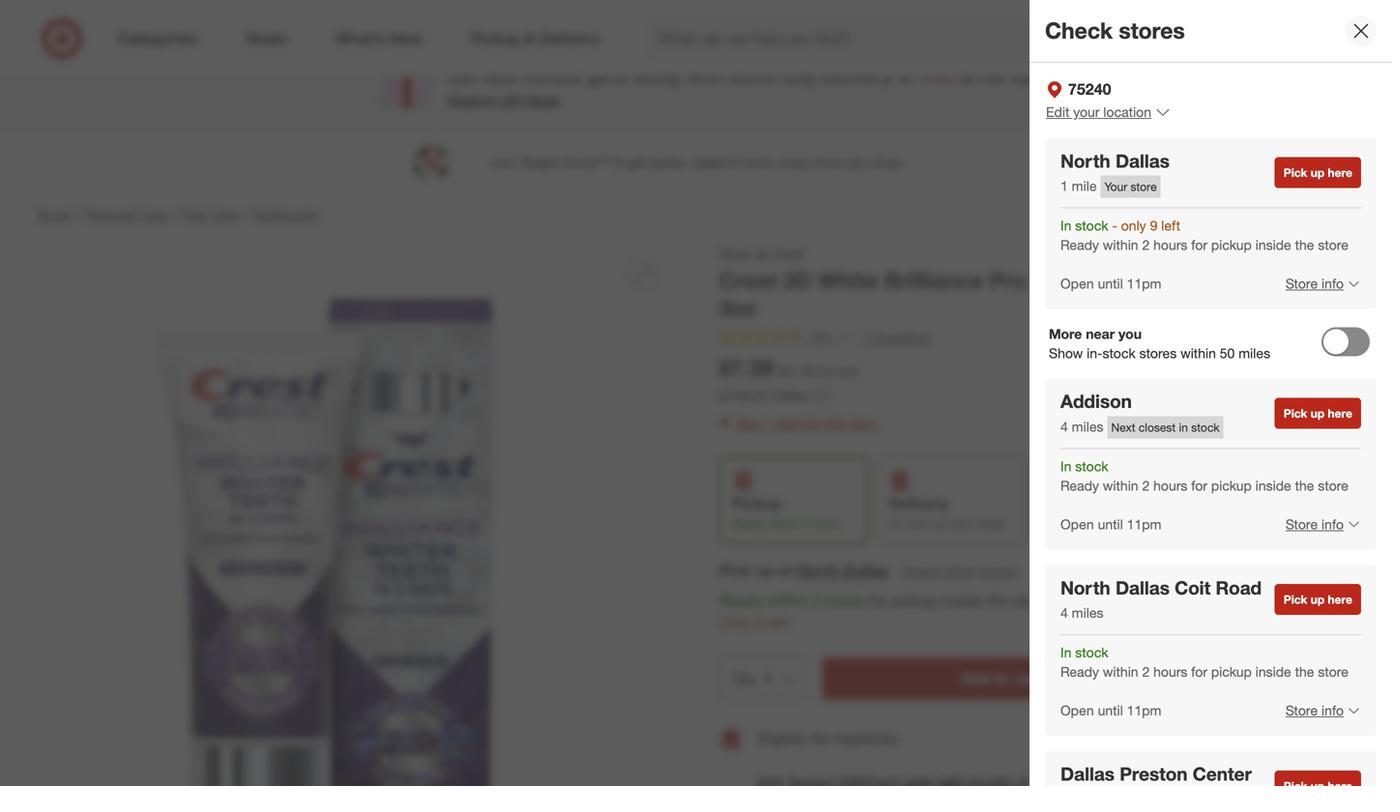 Task type: describe. For each thing, give the bounding box(es) containing it.
today inside the "delivery as soon as 5pm today"
[[976, 516, 1005, 531]]

search button
[[1115, 17, 1161, 64]]

more
[[1049, 325, 1082, 342]]

pickup inside in stock - only 9 left ready within 2 hours for pickup inside the store
[[1211, 236, 1252, 253]]

north dallas button
[[797, 560, 889, 582]]

0 vertical spatial stores
[[1119, 17, 1185, 44]]

up for north dallas coit road
[[1311, 592, 1325, 607]]

store for north dallas coit road
[[1286, 702, 1318, 719]]

you
[[1119, 325, 1142, 342]]

75240
[[1068, 80, 1111, 99]]

dallas inside north dallas coit road 4 miles
[[1116, 576, 1170, 599]]

by
[[1078, 516, 1090, 531]]

store inside ready within 2 hours for pickup inside the store only 9 left
[[1014, 591, 1049, 610]]

your
[[1105, 179, 1128, 194]]

check for check stores
[[1045, 17, 1113, 44]]

miles inside north dallas coit road 4 miles
[[1072, 604, 1104, 621]]

show
[[1049, 345, 1083, 362]]

addison
[[1061, 390, 1132, 412]]

minute
[[523, 64, 583, 86]]

info for north dallas
[[1322, 275, 1344, 292]]

open for 1
[[1061, 275, 1094, 292]]

50
[[1220, 345, 1235, 362]]

all
[[755, 245, 768, 262]]

personal care link
[[84, 206, 169, 223]]

north down pickup ready within 2 hours
[[797, 561, 839, 580]]

to
[[995, 669, 1010, 688]]

store for addison
[[1286, 516, 1318, 532]]

)
[[856, 362, 860, 379]]

your
[[1073, 103, 1100, 120]]

hours up 24
[[1154, 477, 1188, 494]]

hours inside in stock - only 9 left ready within 2 hours for pickup inside the store
[[1154, 236, 1188, 253]]

free
[[921, 64, 955, 86]]

check stores
[[1045, 17, 1185, 44]]

gift
[[501, 92, 522, 109]]

in stock - only 9 left ready within 2 hours for pickup inside the store
[[1061, 217, 1349, 253]]

target link
[[35, 206, 72, 223]]

ready right the cart
[[1061, 663, 1099, 680]]

3 / from the left
[[243, 206, 247, 223]]

pro
[[990, 267, 1027, 294]]

1 question
[[865, 329, 931, 346]]

north dallas coit road 4 miles
[[1061, 576, 1262, 621]]

consultant
[[1282, 739, 1362, 757]]

last-
[[484, 64, 523, 86]]

stores inside more near you show in-stock stores within 50 miles
[[1139, 345, 1177, 362]]

registries
[[835, 729, 898, 748]]

check for check other stores
[[902, 563, 941, 580]]

2 / from the left
[[173, 206, 178, 223]]

pick up here for north dallas coit road
[[1284, 592, 1353, 607]]

within inside more near you show in-stock stores within 50 miles
[[1181, 345, 1216, 362]]

here for north dallas
[[1328, 166, 1353, 180]]

24
[[1144, 516, 1157, 531]]

as
[[935, 516, 947, 531]]

only
[[1121, 217, 1146, 234]]

shop all crest crest 3d white brilliance pro enamel protect toothpaste - 3oz
[[719, 245, 1335, 322]]

in for addison
[[1061, 458, 1072, 475]]

stock for mile
[[1075, 217, 1108, 234]]

stores inside check other stores button
[[980, 563, 1017, 580]]

1 inside north dallas 1 mile your store
[[1061, 177, 1068, 194]]

shipping
[[1046, 494, 1111, 513]]

today inside get last-minute gifts today with same day delivery or free drive up explore gift ideas
[[632, 64, 681, 86]]

in stock ready within 2 hours for pickup inside the store for road
[[1061, 644, 1349, 680]]

deal
[[776, 415, 801, 432]]

ready inside in stock - only 9 left ready within 2 hours for pickup inside the store
[[1061, 236, 1099, 253]]

get inside get last-minute gifts today with same day delivery or free drive up explore gift ideas
[[448, 64, 479, 86]]

0 vertical spatial toothpaste
[[251, 206, 318, 223]]

check other stores
[[902, 563, 1017, 580]]

chat with a beauty consultant button
[[1088, 726, 1384, 771]]

$2.46
[[781, 362, 814, 379]]

store info button for north dallas coit road
[[1273, 689, 1361, 732]]

hours inside ready within 2 hours for pickup inside the store only 9 left
[[826, 591, 865, 610]]

get last-minute gifts today with same day delivery or free drive up explore gift ideas
[[448, 64, 1036, 109]]

4 inside addison 4 miles next closest in stock
[[1061, 418, 1068, 435]]

search
[[1115, 31, 1161, 50]]

edit your location
[[1046, 103, 1151, 120]]

this
[[825, 415, 846, 432]]

center
[[1193, 763, 1252, 785]]

dallas up ready within 2 hours for pickup inside the store only 9 left
[[843, 561, 889, 580]]

in for north dallas
[[1061, 217, 1072, 234]]

edit your location button
[[1045, 101, 1172, 123]]

- inside in stock - only 9 left ready within 2 hours for pickup inside the store
[[1112, 217, 1118, 234]]

at north dallas
[[719, 387, 810, 404]]

item inside button
[[1326, 731, 1349, 746]]

open for coit
[[1061, 702, 1094, 719]]

here for north dallas coit road
[[1328, 592, 1353, 607]]

pick for addison
[[1284, 406, 1308, 420]]

2 down north dallas coit road 4 miles at the right of page
[[1142, 663, 1150, 680]]

open until 11pm for coit
[[1061, 702, 1162, 719]]

9 inside ready within 2 hours for pickup inside the store only 9 left
[[755, 613, 764, 632]]

0 vertical spatial item
[[850, 415, 877, 432]]

check other stores button
[[901, 561, 1018, 582]]

sun,
[[1094, 516, 1117, 531]]

see 1 deal for this item link
[[719, 410, 1357, 437]]

oral
[[182, 206, 206, 223]]

ideas
[[526, 92, 560, 109]]

within inside in stock - only 9 left ready within 2 hours for pickup inside the store
[[1103, 236, 1138, 253]]

day
[[783, 64, 817, 86]]

same
[[728, 64, 778, 86]]

it
[[1068, 516, 1075, 531]]

info for addison
[[1322, 516, 1344, 532]]

open until 11pm for 1
[[1061, 275, 1162, 292]]

road
[[1216, 576, 1262, 599]]

$7.39
[[719, 354, 773, 381]]

the inside in stock - only 9 left ready within 2 hours for pickup inside the store
[[1295, 236, 1314, 253]]

pick up here button for north dallas coit road
[[1275, 584, 1361, 615]]

left inside ready within 2 hours for pickup inside the store only 9 left
[[768, 613, 790, 632]]

1 horizontal spatial 1
[[865, 329, 872, 346]]

brilliance
[[884, 267, 984, 294]]

dallas preston center
[[1061, 763, 1252, 785]]

11pm for next
[[1127, 516, 1162, 532]]

in for north dallas coit road
[[1061, 644, 1072, 661]]

with inside button
[[1177, 739, 1208, 757]]

store info for north dallas coit road
[[1286, 702, 1344, 719]]

north dallas 1 mile your store
[[1061, 150, 1170, 194]]

get inside shipping get it by sun, dec 24
[[1046, 516, 1065, 531]]

4 inside north dallas coit road 4 miles
[[1061, 604, 1068, 621]]

store inside in stock - only 9 left ready within 2 hours for pickup inside the store
[[1318, 236, 1349, 253]]

store inside north dallas 1 mile your store
[[1131, 179, 1157, 194]]

explore
[[448, 92, 497, 109]]

white
[[818, 267, 878, 294]]

left inside in stock - only 9 left ready within 2 hours for pickup inside the store
[[1161, 217, 1180, 234]]

add to cart
[[961, 669, 1044, 688]]

mile
[[1072, 177, 1097, 194]]

until for coit
[[1098, 702, 1123, 719]]

check stores dialog
[[1030, 0, 1392, 786]]

gifts
[[589, 64, 627, 86]]

enamel
[[1033, 267, 1112, 294]]

preston
[[1120, 763, 1188, 785]]

in
[[1179, 420, 1188, 434]]

see 1 deal for this item
[[737, 415, 877, 432]]

store info button for north dallas
[[1273, 263, 1361, 305]]

2 inside ready within 2 hours for pickup inside the store only 9 left
[[813, 591, 821, 610]]

until for miles
[[1098, 516, 1123, 532]]

beauty
[[1225, 739, 1277, 757]]

ready up shipping
[[1061, 477, 1099, 494]]

272 link
[[719, 326, 852, 350]]

pickup inside ready within 2 hours for pickup inside the store only 9 left
[[892, 591, 938, 610]]

9 inside in stock - only 9 left ready within 2 hours for pickup inside the store
[[1150, 217, 1158, 234]]

$7.39 ( $2.46 /ounce )
[[719, 354, 860, 381]]



Task type: vqa. For each thing, say whether or not it's contained in the screenshot.
North
yes



Task type: locate. For each thing, give the bounding box(es) containing it.
inside inside in stock - only 9 left ready within 2 hours for pickup inside the store
[[1256, 236, 1291, 253]]

ready up only
[[719, 591, 763, 610]]

north down by
[[1061, 576, 1111, 599]]

0 horizontal spatial 9
[[755, 613, 764, 632]]

delivery as soon as 5pm today
[[889, 494, 1005, 531]]

2 inside pickup ready within 2 hours
[[802, 516, 808, 531]]

add left the to
[[961, 669, 991, 688]]

4
[[1061, 418, 1068, 435], [1061, 604, 1068, 621]]

dallas inside north dallas 1 mile your store
[[1116, 150, 1170, 172]]

until for 1
[[1098, 275, 1123, 292]]

1 horizontal spatial add
[[1302, 731, 1323, 746]]

the
[[1295, 236, 1314, 253], [1295, 477, 1314, 494], [987, 591, 1009, 610], [1295, 663, 1314, 680]]

2 vertical spatial info
[[1322, 702, 1344, 719]]

0 horizontal spatial toothpaste
[[251, 206, 318, 223]]

2 pick up here button from the top
[[1275, 398, 1361, 429]]

1 vertical spatial -
[[1326, 267, 1335, 294]]

north
[[1061, 150, 1111, 172], [735, 387, 769, 404], [797, 561, 839, 580], [1061, 576, 1111, 599]]

stock
[[1075, 217, 1108, 234], [1103, 345, 1136, 362], [1191, 420, 1220, 434], [1075, 458, 1108, 475], [1075, 644, 1108, 661]]

crest right all
[[772, 245, 805, 262]]

left right 'only'
[[1161, 217, 1180, 234]]

11pm for road
[[1127, 702, 1162, 719]]

info for north dallas coit road
[[1322, 702, 1344, 719]]

delivery down 'what can we help you find? suggestions appear below' search box
[[822, 64, 893, 86]]

open up more
[[1061, 275, 1094, 292]]

add to cart button
[[822, 657, 1183, 700]]

2 pick up here from the top
[[1284, 406, 1353, 420]]

0 vertical spatial info
[[1322, 275, 1344, 292]]

0 vertical spatial at
[[719, 387, 731, 404]]

stock for next
[[1075, 458, 1108, 475]]

open until 11pm
[[1061, 275, 1162, 292], [1061, 516, 1162, 532], [1061, 702, 1162, 719]]

2 vertical spatial stores
[[980, 563, 1017, 580]]

11pm up chat
[[1127, 702, 1162, 719]]

2 horizontal spatial /
[[243, 206, 247, 223]]

3 open from the top
[[1061, 702, 1094, 719]]

stores right 'other'
[[980, 563, 1017, 580]]

at left north dallas button
[[778, 561, 793, 580]]

/ounce
[[814, 362, 856, 379]]

within left 50
[[1181, 345, 1216, 362]]

1 here from the top
[[1328, 166, 1353, 180]]

north inside north dallas 1 mile your store
[[1061, 150, 1111, 172]]

2 store info button from the top
[[1273, 503, 1361, 546]]

1 vertical spatial in
[[1061, 458, 1072, 475]]

ready down pickup
[[732, 516, 765, 531]]

3d
[[783, 267, 812, 294]]

miles down addison
[[1072, 418, 1104, 435]]

0 vertical spatial 9
[[1150, 217, 1158, 234]]

stock down you
[[1103, 345, 1136, 362]]

delivery inside the "delivery as soon as 5pm today"
[[889, 494, 949, 513]]

2
[[1142, 236, 1150, 253], [1142, 477, 1150, 494], [802, 516, 808, 531], [813, 591, 821, 610], [1142, 663, 1150, 680]]

1 / from the left
[[76, 206, 80, 223]]

open for miles
[[1061, 516, 1094, 532]]

3 open until 11pm from the top
[[1061, 702, 1162, 719]]

0 horizontal spatial at
[[719, 387, 731, 404]]

edit
[[1046, 103, 1070, 120]]

ready inside pickup ready within 2 hours
[[732, 516, 765, 531]]

with left a
[[1177, 739, 1208, 757]]

3 until from the top
[[1098, 702, 1123, 719]]

within inside ready within 2 hours for pickup inside the store only 9 left
[[768, 591, 808, 610]]

eligible
[[758, 729, 808, 748]]

in stock ready within 2 hours for pickup inside the store down the coit
[[1061, 644, 1349, 680]]

target / personal care / oral care / toothpaste
[[35, 206, 318, 223]]

personal
[[84, 206, 137, 223]]

1 care from the left
[[141, 206, 169, 223]]

for inside in stock - only 9 left ready within 2 hours for pickup inside the store
[[1191, 236, 1208, 253]]

toothpaste inside shop all crest crest 3d white brilliance pro enamel protect toothpaste - 3oz
[[1202, 267, 1320, 294]]

9 right only
[[755, 613, 764, 632]]

1 horizontal spatial left
[[1161, 217, 1180, 234]]

2 until from the top
[[1098, 516, 1123, 532]]

1 vertical spatial today
[[976, 516, 1005, 531]]

in-
[[1087, 345, 1103, 362]]

0 vertical spatial pick up here button
[[1275, 157, 1361, 188]]

oral care link
[[182, 206, 239, 223]]

at down $7.39
[[719, 387, 731, 404]]

next
[[1111, 420, 1136, 434]]

1 vertical spatial left
[[768, 613, 790, 632]]

with
[[686, 64, 723, 86], [1177, 739, 1208, 757]]

add for add item
[[1302, 731, 1323, 746]]

up for addison
[[1311, 406, 1325, 420]]

pick for north dallas coit road
[[1284, 592, 1308, 607]]

store
[[1286, 275, 1318, 292], [1286, 516, 1318, 532], [1286, 702, 1318, 719]]

target
[[35, 206, 72, 223]]

soon
[[906, 516, 931, 531]]

store for north dallas
[[1286, 275, 1318, 292]]

0 horizontal spatial today
[[632, 64, 681, 86]]

stock inside more near you show in-stock stores within 50 miles
[[1103, 345, 1136, 362]]

item
[[850, 415, 877, 432], [1326, 731, 1349, 746]]

get up 'explore'
[[448, 64, 479, 86]]

pick up here button for addison
[[1275, 398, 1361, 429]]

stores up location
[[1119, 17, 1185, 44]]

1 open from the top
[[1061, 275, 1094, 292]]

1 vertical spatial until
[[1098, 516, 1123, 532]]

1 horizontal spatial item
[[1326, 731, 1349, 746]]

0 vertical spatial here
[[1328, 166, 1353, 180]]

with inside get last-minute gifts today with same day delivery or free drive up explore gift ideas
[[686, 64, 723, 86]]

up
[[1011, 64, 1036, 86]]

stock right in
[[1191, 420, 1220, 434]]

1 horizontal spatial 9
[[1150, 217, 1158, 234]]

2 in stock ready within 2 hours for pickup inside the store from the top
[[1061, 644, 1349, 680]]

a
[[1212, 739, 1221, 757]]

1 left the mile
[[1061, 177, 1068, 194]]

1 vertical spatial open
[[1061, 516, 1094, 532]]

check
[[1045, 17, 1113, 44], [902, 563, 941, 580]]

1 vertical spatial at
[[778, 561, 793, 580]]

store info for addison
[[1286, 516, 1344, 532]]

1 in from the top
[[1061, 217, 1072, 234]]

1 vertical spatial add
[[1302, 731, 1323, 746]]

care right oral
[[210, 206, 239, 223]]

0 vertical spatial store info
[[1286, 275, 1344, 292]]

stock inside addison 4 miles next closest in stock
[[1191, 420, 1220, 434]]

0 vertical spatial in stock ready within 2 hours for pickup inside the store
[[1061, 458, 1349, 494]]

1 vertical spatial pick up here
[[1284, 406, 1353, 420]]

0 horizontal spatial /
[[76, 206, 80, 223]]

1 vertical spatial 9
[[755, 613, 764, 632]]

0 horizontal spatial with
[[686, 64, 723, 86]]

1 horizontal spatial get
[[1046, 516, 1065, 531]]

pick up here for north dallas
[[1284, 166, 1353, 180]]

2 inside in stock - only 9 left ready within 2 hours for pickup inside the store
[[1142, 236, 1150, 253]]

/ left oral
[[173, 206, 178, 223]]

check up 75240
[[1045, 17, 1113, 44]]

0 vertical spatial crest
[[772, 245, 805, 262]]

coit
[[1175, 576, 1211, 599]]

until right by
[[1098, 516, 1123, 532]]

crest up 3oz
[[719, 267, 777, 294]]

near
[[1086, 325, 1115, 342]]

1 horizontal spatial toothpaste
[[1202, 267, 1320, 294]]

add item button
[[1276, 723, 1357, 754]]

/
[[76, 206, 80, 223], [173, 206, 178, 223], [243, 206, 247, 223]]

stock inside in stock - only 9 left ready within 2 hours for pickup inside the store
[[1075, 217, 1108, 234]]

in inside in stock - only 9 left ready within 2 hours for pickup inside the store
[[1061, 217, 1072, 234]]

1 store from the top
[[1286, 275, 1318, 292]]

miles inside more near you show in-stock stores within 50 miles
[[1239, 345, 1270, 362]]

check left 'other'
[[902, 563, 941, 580]]

1 vertical spatial store info button
[[1273, 503, 1361, 546]]

3 store info from the top
[[1286, 702, 1344, 719]]

stores
[[1119, 17, 1185, 44], [1139, 345, 1177, 362], [980, 563, 1017, 580]]

pickup ready within 2 hours
[[732, 494, 841, 531]]

get left it
[[1046, 516, 1065, 531]]

toothpaste right the oral care link
[[251, 206, 318, 223]]

1 horizontal spatial /
[[173, 206, 178, 223]]

2 vertical spatial pick up here
[[1284, 592, 1353, 607]]

other
[[944, 563, 976, 580]]

pickup
[[732, 494, 782, 513]]

or
[[898, 64, 916, 86]]

3 store from the top
[[1286, 702, 1318, 719]]

miles right 50
[[1239, 345, 1270, 362]]

pickup
[[1211, 236, 1252, 253], [1211, 477, 1252, 494], [892, 591, 938, 610], [1211, 663, 1252, 680]]

chat
[[1137, 739, 1172, 757]]

within down north dallas coit road 4 miles at the right of page
[[1103, 663, 1138, 680]]

0 vertical spatial 1
[[1061, 177, 1068, 194]]

up for north dallas
[[1311, 166, 1325, 180]]

1 horizontal spatial at
[[778, 561, 793, 580]]

addison 4 miles next closest in stock
[[1061, 390, 1220, 435]]

until up preston
[[1098, 702, 1123, 719]]

north up the mile
[[1061, 150, 1111, 172]]

open down add to cart button
[[1061, 702, 1094, 719]]

1 vertical spatial with
[[1177, 739, 1208, 757]]

open until 11pm down shipping
[[1061, 516, 1162, 532]]

closest
[[1139, 420, 1176, 434]]

1 vertical spatial 1
[[865, 329, 872, 346]]

4 down addison
[[1061, 418, 1068, 435]]

3 here from the top
[[1328, 592, 1353, 607]]

shipping get it by sun, dec 24
[[1046, 494, 1157, 531]]

pick up at north dallas
[[719, 561, 889, 580]]

item right this
[[850, 415, 877, 432]]

2 vertical spatial here
[[1328, 592, 1353, 607]]

delivery inside get last-minute gifts today with same day delivery or free drive up explore gift ideas
[[822, 64, 893, 86]]

0 vertical spatial get
[[448, 64, 479, 86]]

today right 5pm
[[976, 516, 1005, 531]]

2 vertical spatial pick up here button
[[1275, 584, 1361, 615]]

hours up protect at the top right of page
[[1154, 236, 1188, 253]]

1 vertical spatial 4
[[1061, 604, 1068, 621]]

toothpaste down in stock - only 9 left ready within 2 hours for pickup inside the store
[[1202, 267, 1320, 294]]

0 vertical spatial with
[[686, 64, 723, 86]]

store info for north dallas
[[1286, 275, 1344, 292]]

2 vertical spatial 11pm
[[1127, 702, 1162, 719]]

0 vertical spatial 4
[[1061, 418, 1068, 435]]

2 vertical spatial store info button
[[1273, 689, 1361, 732]]

9 right 'only'
[[1150, 217, 1158, 234]]

2 store info from the top
[[1286, 516, 1344, 532]]

in stock ready within 2 hours for pickup inside the store down in
[[1061, 458, 1349, 494]]

1 vertical spatial pick up here button
[[1275, 398, 1361, 429]]

9
[[1150, 217, 1158, 234], [755, 613, 764, 632]]

pick up here
[[1284, 166, 1353, 180], [1284, 406, 1353, 420], [1284, 592, 1353, 607]]

0 vertical spatial open until 11pm
[[1061, 275, 1162, 292]]

stock up shipping
[[1075, 458, 1108, 475]]

0 vertical spatial -
[[1112, 217, 1118, 234]]

1 pick up here from the top
[[1284, 166, 1353, 180]]

1 vertical spatial info
[[1322, 516, 1344, 532]]

2 11pm from the top
[[1127, 516, 1162, 532]]

2 here from the top
[[1328, 406, 1353, 420]]

0 vertical spatial open
[[1061, 275, 1094, 292]]

1 store info button from the top
[[1273, 263, 1361, 305]]

1 open until 11pm from the top
[[1061, 275, 1162, 292]]

/ right the oral care link
[[243, 206, 247, 223]]

dec
[[1120, 516, 1141, 531]]

3 pick up here from the top
[[1284, 592, 1353, 607]]

What can we help you find? suggestions appear below search field
[[647, 17, 1128, 60]]

item right beauty
[[1326, 731, 1349, 746]]

dallas down $2.46
[[773, 387, 810, 404]]

2 up 24
[[1142, 477, 1150, 494]]

within down pick up at north dallas
[[768, 591, 808, 610]]

0 vertical spatial add
[[961, 669, 991, 688]]

in stock ready within 2 hours for pickup inside the store for next
[[1061, 458, 1349, 494]]

1
[[1061, 177, 1068, 194], [865, 329, 872, 346], [764, 415, 772, 432]]

1 vertical spatial crest
[[719, 267, 777, 294]]

/ right target
[[76, 206, 80, 223]]

hours up north dallas button
[[812, 516, 841, 531]]

1 horizontal spatial with
[[1177, 739, 1208, 757]]

open until 11pm for miles
[[1061, 516, 1162, 532]]

1 11pm from the top
[[1127, 275, 1162, 292]]

open down shipping
[[1061, 516, 1094, 532]]

1 horizontal spatial today
[[976, 516, 1005, 531]]

miles down by
[[1072, 604, 1104, 621]]

north up see
[[735, 387, 769, 404]]

2 vertical spatial 1
[[764, 415, 772, 432]]

1 vertical spatial miles
[[1072, 418, 1104, 435]]

0 vertical spatial until
[[1098, 275, 1123, 292]]

2 vertical spatial store info
[[1286, 702, 1344, 719]]

(
[[777, 362, 781, 379]]

0 vertical spatial miles
[[1239, 345, 1270, 362]]

2 down pick up at north dallas
[[813, 591, 821, 610]]

0 vertical spatial left
[[1161, 217, 1180, 234]]

4 up add to cart button
[[1061, 604, 1068, 621]]

store info button for addison
[[1273, 503, 1361, 546]]

until
[[1098, 275, 1123, 292], [1098, 516, 1123, 532], [1098, 702, 1123, 719]]

0 horizontal spatial item
[[850, 415, 877, 432]]

- inside shop all crest crest 3d white brilliance pro enamel protect toothpaste - 3oz
[[1326, 267, 1335, 294]]

within down 'only'
[[1103, 236, 1138, 253]]

for
[[1191, 236, 1208, 253], [805, 415, 821, 432], [1191, 477, 1208, 494], [869, 591, 887, 610], [1191, 663, 1208, 680], [812, 729, 830, 748]]

0 horizontal spatial 1
[[764, 415, 772, 432]]

the inside ready within 2 hours for pickup inside the store only 9 left
[[987, 591, 1009, 610]]

dallas
[[1116, 150, 1170, 172], [773, 387, 810, 404], [843, 561, 889, 580], [1116, 576, 1170, 599], [1061, 763, 1115, 785]]

1 question link
[[856, 326, 931, 348]]

0 vertical spatial store info button
[[1273, 263, 1361, 305]]

until up 'near'
[[1098, 275, 1123, 292]]

dallas up your
[[1116, 150, 1170, 172]]

toothpaste
[[251, 206, 318, 223], [1202, 267, 1320, 294]]

left
[[1161, 217, 1180, 234], [768, 613, 790, 632]]

crest
[[772, 245, 805, 262], [719, 267, 777, 294]]

0 vertical spatial delivery
[[822, 64, 893, 86]]

0 vertical spatial check
[[1045, 17, 1113, 44]]

hours inside pickup ready within 2 hours
[[812, 516, 841, 531]]

as
[[889, 516, 902, 531]]

1 horizontal spatial -
[[1326, 267, 1335, 294]]

0 vertical spatial in
[[1061, 217, 1072, 234]]

2 info from the top
[[1322, 516, 1344, 532]]

2 vertical spatial open
[[1061, 702, 1094, 719]]

0 horizontal spatial add
[[961, 669, 991, 688]]

today right gifts
[[632, 64, 681, 86]]

add for add to cart
[[961, 669, 991, 688]]

here
[[1328, 166, 1353, 180], [1328, 406, 1353, 420], [1328, 592, 1353, 607]]

today
[[632, 64, 681, 86], [976, 516, 1005, 531]]

add item
[[1302, 731, 1349, 746]]

1 horizontal spatial check
[[1045, 17, 1113, 44]]

pick up here button for north dallas
[[1275, 157, 1361, 188]]

0 vertical spatial pick up here
[[1284, 166, 1353, 180]]

hours down north dallas coit road 4 miles at the right of page
[[1154, 663, 1188, 680]]

see
[[737, 415, 760, 432]]

delivery up soon
[[889, 494, 949, 513]]

2 in from the top
[[1061, 458, 1072, 475]]

11pm right sun,
[[1127, 516, 1162, 532]]

2 down 'only'
[[1142, 236, 1150, 253]]

2 vertical spatial store
[[1286, 702, 1318, 719]]

1 pick up here button from the top
[[1275, 157, 1361, 188]]

1 vertical spatial stores
[[1139, 345, 1177, 362]]

north inside north dallas coit road 4 miles
[[1061, 576, 1111, 599]]

1 horizontal spatial care
[[210, 206, 239, 223]]

pick up here for addison
[[1284, 406, 1353, 420]]

open
[[1061, 275, 1094, 292], [1061, 516, 1094, 532], [1061, 702, 1094, 719]]

3 info from the top
[[1322, 702, 1344, 719]]

2 up pick up at north dallas
[[802, 516, 808, 531]]

1 vertical spatial check
[[902, 563, 941, 580]]

info
[[1322, 275, 1344, 292], [1322, 516, 1344, 532], [1322, 702, 1344, 719]]

left right only
[[768, 613, 790, 632]]

stock for road
[[1075, 644, 1108, 661]]

2 vertical spatial open until 11pm
[[1061, 702, 1162, 719]]

1 vertical spatial toothpaste
[[1202, 267, 1320, 294]]

0 horizontal spatial care
[[141, 206, 169, 223]]

0 horizontal spatial get
[[448, 64, 479, 86]]

-
[[1112, 217, 1118, 234], [1326, 267, 1335, 294]]

shop
[[719, 245, 751, 262]]

11pm
[[1127, 275, 1162, 292], [1127, 516, 1162, 532], [1127, 702, 1162, 719]]

within down pickup
[[768, 516, 799, 531]]

1 4 from the top
[[1061, 418, 1068, 435]]

2 horizontal spatial 1
[[1061, 177, 1068, 194]]

0 horizontal spatial left
[[768, 613, 790, 632]]

1 vertical spatial 11pm
[[1127, 516, 1162, 532]]

1 info from the top
[[1322, 275, 1344, 292]]

1 in stock ready within 2 hours for pickup inside the store from the top
[[1061, 458, 1349, 494]]

stores down you
[[1139, 345, 1177, 362]]

2 vertical spatial in
[[1061, 644, 1072, 661]]

within inside pickup ready within 2 hours
[[768, 516, 799, 531]]

here for addison
[[1328, 406, 1353, 420]]

inside
[[1256, 236, 1291, 253], [1256, 477, 1291, 494], [942, 591, 983, 610], [1256, 663, 1291, 680]]

2 open from the top
[[1061, 516, 1094, 532]]

1 vertical spatial delivery
[[889, 494, 949, 513]]

inside inside ready within 2 hours for pickup inside the store only 9 left
[[942, 591, 983, 610]]

cart
[[1014, 669, 1044, 688]]

open until 11pm up chat
[[1061, 702, 1162, 719]]

1 vertical spatial store
[[1286, 516, 1318, 532]]

within up shipping get it by sun, dec 24
[[1103, 477, 1138, 494]]

1 store info from the top
[[1286, 275, 1344, 292]]

dallas left preston
[[1061, 763, 1115, 785]]

store
[[1131, 179, 1157, 194], [1318, 236, 1349, 253], [1318, 477, 1349, 494], [1014, 591, 1049, 610], [1318, 663, 1349, 680]]

drive
[[960, 64, 1006, 86]]

2 care from the left
[[210, 206, 239, 223]]

for inside ready within 2 hours for pickup inside the store only 9 left
[[869, 591, 887, 610]]

3 store info button from the top
[[1273, 689, 1361, 732]]

check inside button
[[902, 563, 941, 580]]

dallas left the coit
[[1116, 576, 1170, 599]]

delivery
[[822, 64, 893, 86], [889, 494, 949, 513]]

3 in from the top
[[1061, 644, 1072, 661]]

add right beauty
[[1302, 731, 1323, 746]]

1 vertical spatial store info
[[1286, 516, 1344, 532]]

in
[[1061, 217, 1072, 234], [1061, 458, 1072, 475], [1061, 644, 1072, 661]]

care left oral
[[141, 206, 169, 223]]

11pm up you
[[1127, 275, 1162, 292]]

advertisement region
[[19, 139, 1373, 186]]

1 vertical spatial item
[[1326, 731, 1349, 746]]

1 left question
[[865, 329, 872, 346]]

0 vertical spatial 11pm
[[1127, 275, 1162, 292]]

3 11pm from the top
[[1127, 702, 1162, 719]]

stock down north dallas coit road 4 miles at the right of page
[[1075, 644, 1108, 661]]

2 vertical spatial miles
[[1072, 604, 1104, 621]]

eligible for registries
[[758, 729, 898, 748]]

check inside dialog
[[1045, 17, 1113, 44]]

1 right see
[[764, 415, 772, 432]]

pick up here button
[[1275, 157, 1361, 188], [1275, 398, 1361, 429], [1275, 584, 1361, 615]]

ready inside ready within 2 hours for pickup inside the store only 9 left
[[719, 591, 763, 610]]

only
[[719, 613, 751, 632]]

5pm
[[950, 516, 973, 531]]

1 until from the top
[[1098, 275, 1123, 292]]

2 4 from the top
[[1061, 604, 1068, 621]]

2 store from the top
[[1286, 516, 1318, 532]]

pick
[[1284, 166, 1308, 180], [1284, 406, 1308, 420], [719, 561, 751, 580], [1284, 592, 1308, 607]]

more near you show in-stock stores within 50 miles
[[1049, 325, 1270, 362]]

open until 11pm up 'near'
[[1061, 275, 1162, 292]]

3 pick up here button from the top
[[1275, 584, 1361, 615]]

0 vertical spatial today
[[632, 64, 681, 86]]

2 open until 11pm from the top
[[1061, 516, 1162, 532]]

store info button
[[1273, 263, 1361, 305], [1273, 503, 1361, 546], [1273, 689, 1361, 732]]

with left same
[[686, 64, 723, 86]]

ready up 'enamel'
[[1061, 236, 1099, 253]]

3oz
[[719, 295, 756, 322]]

11pm for mile
[[1127, 275, 1162, 292]]

pick for north dallas
[[1284, 166, 1308, 180]]

2 vertical spatial until
[[1098, 702, 1123, 719]]

toothpaste link
[[251, 206, 318, 223]]

crest 3d white brilliance pro enamel protect toothpaste - 3oz, 1 of 10 image
[[35, 244, 673, 786]]

0 horizontal spatial -
[[1112, 217, 1118, 234]]

1 vertical spatial here
[[1328, 406, 1353, 420]]

miles inside addison 4 miles next closest in stock
[[1072, 418, 1104, 435]]

0 horizontal spatial check
[[902, 563, 941, 580]]

chat with a beauty consultant
[[1137, 739, 1362, 757]]

stock down the mile
[[1075, 217, 1108, 234]]

hours down north dallas button
[[826, 591, 865, 610]]



